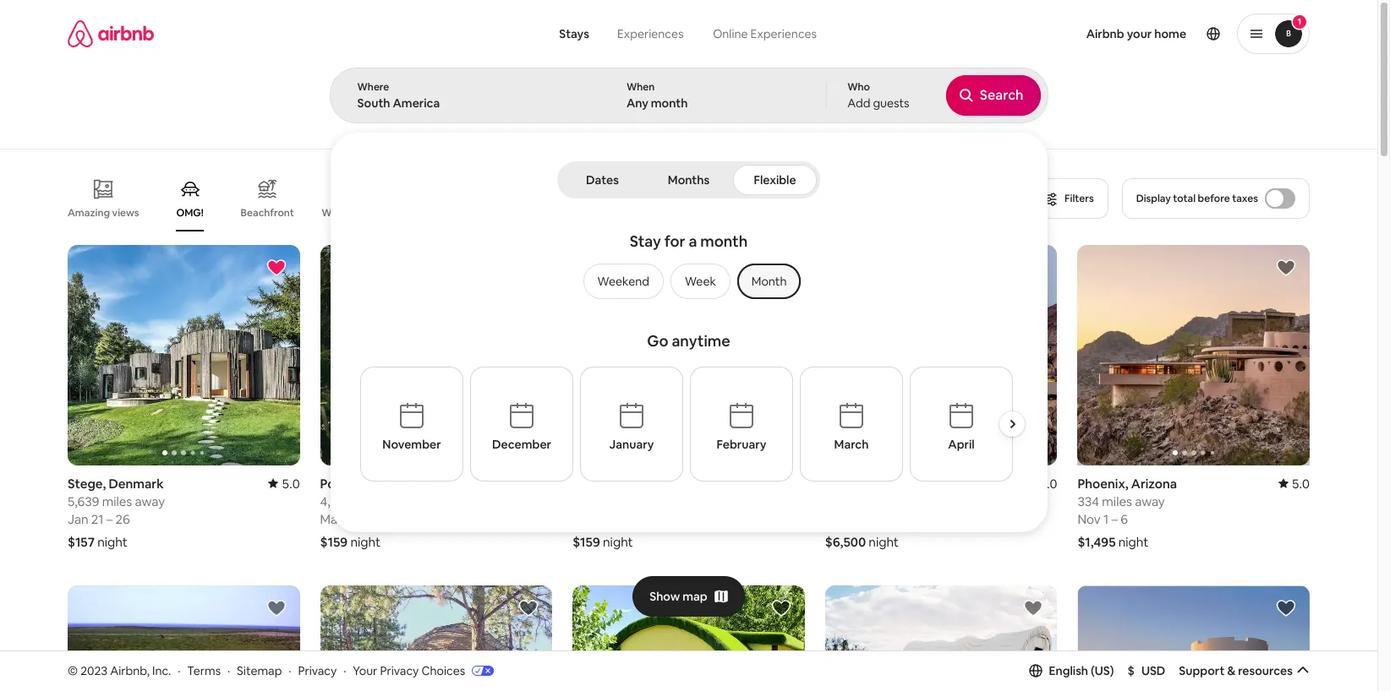 Task type: describe. For each thing, give the bounding box(es) containing it.
windmills
[[322, 206, 368, 220]]

amazing views
[[68, 206, 139, 220]]

– for 5,639
[[106, 511, 113, 528]]

$157
[[68, 534, 95, 550]]

stays tab panel
[[329, 68, 1048, 533]]

21
[[91, 511, 104, 528]]

1 privacy from the left
[[298, 664, 337, 679]]

weekend
[[598, 274, 649, 289]]

online experiences
[[713, 26, 817, 41]]

1 · from the left
[[178, 664, 181, 679]]

2023
[[81, 664, 108, 679]]

before
[[1198, 192, 1230, 205]]

support & resources button
[[1179, 664, 1310, 679]]

show map button
[[633, 576, 745, 617]]

stays button
[[546, 17, 603, 51]]

a
[[689, 232, 697, 251]]

© 2023 airbnb, inc. ·
[[68, 664, 181, 679]]

$6,500 night
[[825, 534, 899, 550]]

4 night from the left
[[603, 534, 633, 550]]

airbnb your home link
[[1076, 16, 1197, 52]]

stay for a month group
[[414, 225, 964, 325]]

7
[[364, 511, 371, 528]]

your
[[1127, 26, 1152, 41]]

terms link
[[187, 664, 221, 679]]

2 · from the left
[[227, 664, 230, 679]]

night inside ponta delgada, portugal 4,941 miles away mar 2 – 7 $159 night
[[350, 534, 381, 550]]

display total before taxes
[[1136, 192, 1258, 205]]

group inside stay for a month group
[[576, 264, 801, 299]]

$159 night
[[573, 534, 633, 550]]

4.93
[[527, 476, 552, 492]]

airbnb your home
[[1086, 26, 1186, 41]]

taxes
[[1232, 192, 1258, 205]]

california
[[903, 476, 961, 492]]

usd
[[1142, 664, 1166, 679]]

ponta delgada, portugal 4,941 miles away mar 2 – 7 $159 night
[[320, 476, 465, 550]]

4.81
[[779, 476, 805, 492]]

$ usd
[[1128, 664, 1166, 679]]

3 night from the left
[[869, 534, 899, 550]]

month
[[752, 274, 787, 289]]

night inside stege, denmark 5,639 miles away jan 21 – 26 $157 night
[[97, 534, 127, 550]]

experiences inside online experiences link
[[751, 26, 817, 41]]

– for 334
[[1112, 512, 1118, 528]]

english
[[1049, 664, 1088, 679]]

go
[[647, 331, 669, 351]]

your privacy choices
[[353, 664, 465, 679]]

miles for phoenix,
[[1102, 494, 1132, 510]]

january
[[609, 437, 654, 452]]

inc.
[[152, 664, 171, 679]]

joshua
[[825, 476, 868, 492]]

pelkosenniemi,
[[573, 476, 662, 492]]

5.0 out of 5 average rating image for phoenix, arizona
[[1278, 476, 1310, 492]]

pelkosenniemi, finland
[[573, 476, 707, 492]]

december button
[[470, 367, 573, 482]]

stege, denmark 5,639 miles away jan 21 – 26 $157 night
[[68, 476, 165, 550]]

334
[[1078, 494, 1099, 510]]

remove from wishlist: stege, denmark image
[[266, 258, 286, 278]]

stay for a month
[[630, 232, 748, 251]]

add to wishlist: phoenix, arizona image
[[1276, 258, 1296, 278]]

5.0 out of 5 average rating image
[[268, 476, 300, 492]]

26
[[116, 511, 130, 528]]

november button
[[360, 367, 463, 482]]

show map
[[650, 589, 708, 604]]

1 inside dropdown button
[[1298, 16, 1302, 27]]

night inside phoenix, arizona 334 miles away nov 1 – 6 $1,495 night
[[1119, 534, 1149, 550]]

flexible
[[754, 173, 796, 188]]

2 privacy from the left
[[380, 664, 419, 679]]

profile element
[[858, 0, 1310, 68]]

amazing
[[68, 206, 110, 220]]

months
[[668, 173, 710, 188]]

5.0 for phoenix, arizona 334 miles away nov 1 – 6 $1,495 night
[[1292, 476, 1310, 492]]

april button
[[910, 367, 1013, 482]]

group containing amazing views
[[68, 166, 1020, 232]]

remove from wishlist: joshua tree, california image
[[1024, 258, 1044, 278]]

add to wishlist: cedar city, utah image
[[771, 599, 791, 619]]

english (us)
[[1049, 664, 1114, 679]]

nov
[[1078, 512, 1101, 528]]

$6,500
[[825, 534, 866, 550]]

$159 inside ponta delgada, portugal 4,941 miles away mar 2 – 7 $159 night
[[320, 534, 348, 550]]

2
[[345, 511, 352, 528]]

stays
[[559, 26, 589, 41]]

when
[[627, 80, 655, 94]]

january button
[[580, 367, 683, 482]]

none search field containing stay for a month
[[329, 0, 1048, 533]]

add to wishlist: roswell, new mexico image
[[266, 599, 286, 619]]

views
[[112, 206, 139, 220]]

5,639
[[68, 494, 99, 510]]

away for 5,639 miles away
[[135, 494, 165, 510]]

privacy link
[[298, 664, 337, 679]]

who add guests
[[848, 80, 910, 111]]

filters button
[[1030, 178, 1108, 219]]

omg!
[[176, 206, 204, 220]]

jan
[[68, 511, 88, 528]]

choices
[[421, 664, 465, 679]]

week
[[685, 274, 716, 289]]

4 · from the left
[[343, 664, 346, 679]]

stege,
[[68, 476, 106, 492]]

1 button
[[1237, 14, 1310, 54]]

display total before taxes button
[[1122, 178, 1310, 219]]

december
[[492, 437, 551, 452]]

where
[[357, 80, 389, 94]]

2 $159 from the left
[[573, 534, 600, 550]]



Task type: vqa. For each thing, say whether or not it's contained in the screenshot.
Add to wishlist: Joshua Tree, California 'icon'
yes



Task type: locate. For each thing, give the bounding box(es) containing it.
away down denmark
[[135, 494, 165, 510]]

away
[[135, 494, 165, 510], [386, 494, 416, 510], [1135, 494, 1165, 510]]

month inside group
[[700, 232, 748, 251]]

mar
[[320, 511, 342, 528]]

3 · from the left
[[289, 664, 291, 679]]

$159 down pelkosenniemi,
[[573, 534, 600, 550]]

0 horizontal spatial month
[[651, 96, 688, 111]]

2 5.0 out of 5 average rating image from the left
[[1278, 476, 1310, 492]]

tab list containing dates
[[561, 162, 817, 199]]

night down 7
[[350, 534, 381, 550]]

0 horizontal spatial 5.0
[[282, 476, 300, 492]]

1 night from the left
[[97, 534, 127, 550]]

1 horizontal spatial privacy
[[380, 664, 419, 679]]

joshua tree, california
[[825, 476, 961, 492]]

anytime
[[672, 331, 730, 351]]

2 away from the left
[[386, 494, 416, 510]]

month right any
[[651, 96, 688, 111]]

group
[[68, 166, 1020, 232], [68, 245, 300, 466], [320, 245, 552, 466], [573, 245, 1037, 466], [825, 245, 1057, 466], [1078, 245, 1310, 466], [576, 264, 801, 299], [68, 586, 300, 692], [320, 586, 552, 692], [573, 586, 805, 692], [825, 586, 1057, 692], [1078, 586, 1310, 692]]

add to wishlist: joshua tree, california image
[[1276, 599, 1296, 619]]

4.93 out of 5 average rating image
[[513, 476, 552, 492]]

any
[[627, 96, 648, 111]]

· left "your"
[[343, 664, 346, 679]]

tree,
[[871, 476, 900, 492]]

add to wishlist: bend, oregon image
[[519, 599, 539, 619]]

night down 6
[[1119, 534, 1149, 550]]

add
[[848, 96, 870, 111]]

2 horizontal spatial 5.0
[[1292, 476, 1310, 492]]

· left privacy link
[[289, 664, 291, 679]]

1 miles from the left
[[102, 494, 132, 510]]

0 horizontal spatial miles
[[102, 494, 132, 510]]

3 miles from the left
[[1102, 494, 1132, 510]]

miles up 7
[[353, 494, 383, 510]]

– right the 21
[[106, 511, 113, 528]]

0 horizontal spatial privacy
[[298, 664, 337, 679]]

go anytime group
[[360, 325, 1033, 511]]

1 horizontal spatial 5.0 out of 5 average rating image
[[1278, 476, 1310, 492]]

away inside stege, denmark 5,639 miles away jan 21 – 26 $157 night
[[135, 494, 165, 510]]

· right terms link
[[227, 664, 230, 679]]

flexible button
[[733, 165, 817, 195]]

2 miles from the left
[[353, 494, 383, 510]]

miles inside stege, denmark 5,639 miles away jan 21 – 26 $157 night
[[102, 494, 132, 510]]

support
[[1179, 664, 1225, 679]]

miles up the 26
[[102, 494, 132, 510]]

delgada,
[[358, 476, 411, 492]]

display
[[1136, 192, 1171, 205]]

– inside phoenix, arizona 334 miles away nov 1 – 6 $1,495 night
[[1112, 512, 1118, 528]]

1 5.0 out of 5 average rating image from the left
[[1026, 476, 1057, 492]]

2 horizontal spatial away
[[1135, 494, 1165, 510]]

show
[[650, 589, 680, 604]]

0 horizontal spatial experiences
[[617, 26, 684, 41]]

ponta
[[320, 476, 355, 492]]

month right a
[[700, 232, 748, 251]]

phoenix,
[[1078, 476, 1129, 492]]

miles inside ponta delgada, portugal 4,941 miles away mar 2 – 7 $159 night
[[353, 494, 383, 510]]

tab list
[[561, 162, 817, 199]]

your privacy choices link
[[353, 664, 494, 680]]

tab list inside stays tab panel
[[561, 162, 817, 199]]

phoenix, arizona 334 miles away nov 1 – 6 $1,495 night
[[1078, 476, 1177, 550]]

1 horizontal spatial experiences
[[751, 26, 817, 41]]

1 $159 from the left
[[320, 534, 348, 550]]

night
[[97, 534, 127, 550], [350, 534, 381, 550], [869, 534, 899, 550], [603, 534, 633, 550], [1119, 534, 1149, 550]]

1 vertical spatial month
[[700, 232, 748, 251]]

away inside phoenix, arizona 334 miles away nov 1 – 6 $1,495 night
[[1135, 494, 1165, 510]]

privacy left "your"
[[298, 664, 337, 679]]

1 5.0 from the left
[[282, 476, 300, 492]]

Where field
[[357, 96, 578, 111]]

miles
[[102, 494, 132, 510], [353, 494, 383, 510], [1102, 494, 1132, 510]]

english (us) button
[[1029, 664, 1114, 679]]

0 vertical spatial month
[[651, 96, 688, 111]]

$1,495
[[1078, 534, 1116, 550]]

airbnb,
[[110, 664, 150, 679]]

1 horizontal spatial $159
[[573, 534, 600, 550]]

sitemap
[[237, 664, 282, 679]]

2 experiences from the left
[[751, 26, 817, 41]]

experiences inside experiences button
[[617, 26, 684, 41]]

online experiences link
[[698, 17, 832, 51]]

2 horizontal spatial miles
[[1102, 494, 1132, 510]]

experiences button
[[603, 17, 698, 51]]

1 away from the left
[[135, 494, 165, 510]]

night down the 26
[[97, 534, 127, 550]]

$
[[1128, 664, 1135, 679]]

miles inside phoenix, arizona 334 miles away nov 1 – 6 $1,495 night
[[1102, 494, 1132, 510]]

None search field
[[329, 0, 1048, 533]]

what can we help you find? tab list
[[546, 17, 698, 51]]

experiences
[[617, 26, 684, 41], [751, 26, 817, 41]]

5.0 out of 5 average rating image
[[1026, 476, 1057, 492], [1278, 476, 1310, 492]]

march
[[834, 437, 869, 452]]

2 – from the left
[[355, 511, 361, 528]]

months button
[[648, 165, 730, 195]]

dates
[[586, 173, 619, 188]]

1 horizontal spatial away
[[386, 494, 416, 510]]

sitemap link
[[237, 664, 282, 679]]

beachfront
[[241, 206, 294, 220]]

dates button
[[561, 165, 644, 195]]

1 horizontal spatial month
[[700, 232, 748, 251]]

$159 down the mar
[[320, 534, 348, 550]]

– inside stege, denmark 5,639 miles away jan 21 – 26 $157 night
[[106, 511, 113, 528]]

resources
[[1238, 664, 1293, 679]]

&
[[1227, 664, 1236, 679]]

1 vertical spatial 1
[[1104, 512, 1109, 528]]

night right $6,500
[[869, 534, 899, 550]]

guests
[[873, 96, 910, 111]]

miles for stege,
[[102, 494, 132, 510]]

airbnb
[[1086, 26, 1124, 41]]

3 away from the left
[[1135, 494, 1165, 510]]

away down arizona
[[1135, 494, 1165, 510]]

4.81 out of 5 average rating image
[[766, 476, 805, 492]]

0 vertical spatial 1
[[1298, 16, 1302, 27]]

when any month
[[627, 80, 688, 111]]

month
[[651, 96, 688, 111], [700, 232, 748, 251]]

4,941
[[320, 494, 350, 510]]

1 experiences from the left
[[617, 26, 684, 41]]

2 horizontal spatial –
[[1112, 512, 1118, 528]]

1 horizontal spatial –
[[355, 511, 361, 528]]

experiences right online
[[751, 26, 817, 41]]

3 – from the left
[[1112, 512, 1118, 528]]

add to wishlist: sandy valley, nevada image
[[1024, 599, 1044, 619]]

– left 7
[[355, 511, 361, 528]]

experiences up when
[[617, 26, 684, 41]]

5.0 for stege, denmark 5,639 miles away jan 21 – 26 $157 night
[[282, 476, 300, 492]]

go anytime
[[647, 331, 730, 351]]

5 night from the left
[[1119, 534, 1149, 550]]

night down pelkosenniemi,
[[603, 534, 633, 550]]

– left 6
[[1112, 512, 1118, 528]]

2 night from the left
[[350, 534, 381, 550]]

stay
[[630, 232, 661, 251]]

3 5.0 from the left
[[1292, 476, 1310, 492]]

portugal
[[413, 476, 465, 492]]

0 horizontal spatial away
[[135, 494, 165, 510]]

terms
[[187, 664, 221, 679]]

1 inside phoenix, arizona 334 miles away nov 1 – 6 $1,495 night
[[1104, 512, 1109, 528]]

1 horizontal spatial 1
[[1298, 16, 1302, 27]]

month inside when any month
[[651, 96, 688, 111]]

0 horizontal spatial 1
[[1104, 512, 1109, 528]]

0 horizontal spatial –
[[106, 511, 113, 528]]

arizona
[[1131, 476, 1177, 492]]

filters
[[1065, 192, 1094, 205]]

1 – from the left
[[106, 511, 113, 528]]

add to wishlist: pelkosenniemi, finland image
[[771, 258, 791, 278]]

terms · sitemap · privacy
[[187, 664, 337, 679]]

away inside ponta delgada, portugal 4,941 miles away mar 2 – 7 $159 night
[[386, 494, 416, 510]]

who
[[848, 80, 870, 94]]

2 5.0 from the left
[[1039, 476, 1057, 492]]

miles up 6
[[1102, 494, 1132, 510]]

away down 'delgada,'
[[386, 494, 416, 510]]

your
[[353, 664, 377, 679]]

0 horizontal spatial $159
[[320, 534, 348, 550]]

away for 334 miles away
[[1135, 494, 1165, 510]]

privacy
[[298, 664, 337, 679], [380, 664, 419, 679]]

finland
[[664, 476, 707, 492]]

1 horizontal spatial miles
[[353, 494, 383, 510]]

0 horizontal spatial 5.0 out of 5 average rating image
[[1026, 476, 1057, 492]]

· right inc.
[[178, 664, 181, 679]]

home
[[1155, 26, 1186, 41]]

group containing weekend
[[576, 264, 801, 299]]

online
[[713, 26, 748, 41]]

5.0 out of 5 average rating image for joshua tree, california
[[1026, 476, 1057, 492]]

denmark
[[109, 476, 164, 492]]

privacy right "your"
[[380, 664, 419, 679]]

for
[[664, 232, 685, 251]]

– inside ponta delgada, portugal 4,941 miles away mar 2 – 7 $159 night
[[355, 511, 361, 528]]

1 horizontal spatial 5.0
[[1039, 476, 1057, 492]]

november
[[383, 437, 441, 452]]

february
[[717, 437, 767, 452]]

map
[[683, 589, 708, 604]]



